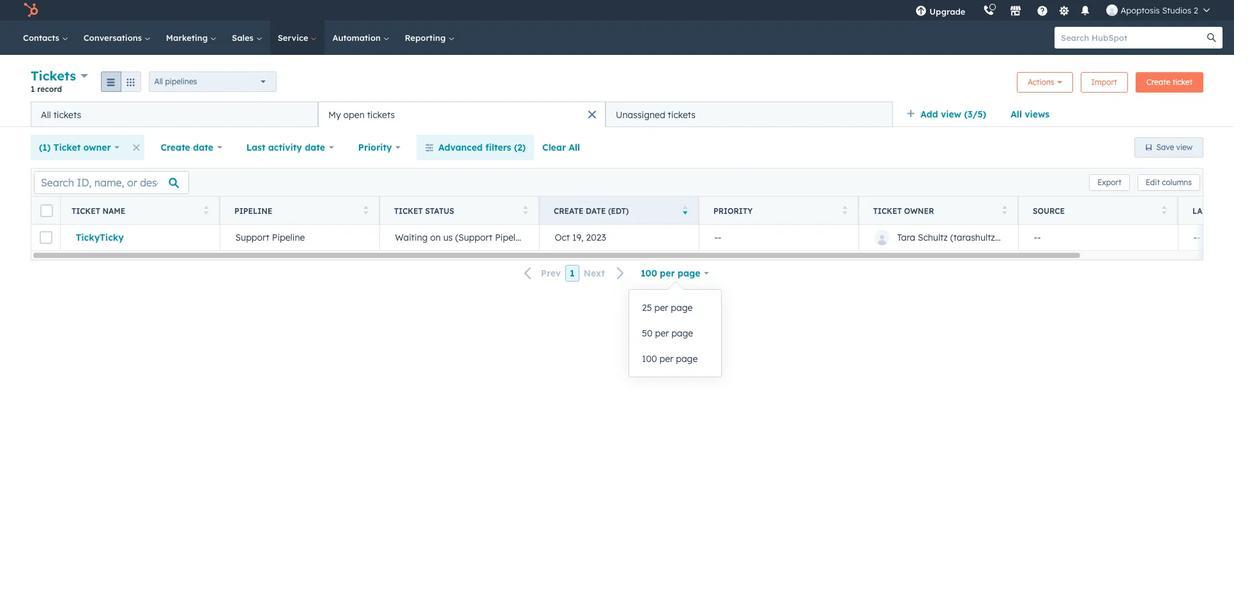 Task type: vqa. For each thing, say whether or not it's contained in the screenshot.
assigned
no



Task type: describe. For each thing, give the bounding box(es) containing it.
date for create date
[[193, 142, 213, 153]]

3 -- from the left
[[1194, 232, 1201, 244]]

notifications image
[[1081, 6, 1092, 17]]

page for 25 per page button
[[671, 302, 693, 314]]

25
[[642, 302, 652, 314]]

next button
[[580, 265, 633, 282]]

2 -- button from the left
[[1019, 225, 1179, 251]]

last activ
[[1193, 206, 1235, 216]]

50 per page
[[642, 328, 694, 339]]

clear all button
[[534, 135, 589, 160]]

press to sort. element for ticket status
[[523, 206, 528, 216]]

Search ID, name, or description search field
[[34, 171, 189, 194]]

(1) ticket owner
[[39, 142, 111, 153]]

unassigned
[[616, 109, 666, 120]]

2
[[1195, 5, 1199, 15]]

import button
[[1081, 72, 1129, 92]]

press to sort. image for pipeline
[[363, 206, 368, 214]]

tickets for unassigned tickets
[[668, 109, 696, 120]]

apoptosis studios 2
[[1121, 5, 1199, 15]]

export
[[1098, 177, 1122, 187]]

page for 50 per page button
[[672, 328, 694, 339]]

waiting on us (support pipeline)
[[395, 232, 532, 244]]

pipeline inside support pipeline button
[[272, 232, 305, 244]]

all for all pipelines
[[154, 76, 163, 86]]

ticket for ticket owner
[[874, 206, 902, 216]]

ticket for ticket status
[[394, 206, 423, 216]]

oct 19, 2023
[[555, 232, 606, 244]]

save view button
[[1135, 137, 1204, 158]]

all right clear
[[569, 142, 580, 153]]

name
[[103, 206, 125, 216]]

support pipeline button
[[220, 225, 380, 251]]

owner inside popup button
[[83, 142, 111, 153]]

100 per page button
[[630, 346, 722, 372]]

conversations link
[[76, 20, 158, 55]]

ticket for ticket name
[[72, 206, 100, 216]]

tickyticky link
[[76, 232, 204, 244]]

100 per page button
[[633, 261, 718, 286]]

menu containing apoptosis studios 2
[[907, 0, 1220, 20]]

50
[[642, 328, 653, 339]]

1 press to sort. image from the left
[[204, 206, 208, 214]]

per for 25 per page button
[[655, 302, 669, 314]]

view for save
[[1177, 143, 1193, 152]]

1 record
[[31, 84, 62, 94]]

per for 100 per page button
[[660, 353, 674, 365]]

6 - from the left
[[1198, 232, 1201, 244]]

actions button
[[1018, 72, 1074, 92]]

sales
[[232, 33, 256, 43]]

tickets for all tickets
[[53, 109, 81, 120]]

descending sort. press to sort ascending. element
[[683, 206, 688, 216]]

last activity date button
[[238, 135, 342, 160]]

marketplaces image
[[1011, 6, 1022, 17]]

1 press to sort. element from the left
[[204, 206, 208, 216]]

1 button
[[566, 265, 580, 282]]

ticket status
[[394, 206, 454, 216]]

studios
[[1163, 5, 1192, 15]]

100 per page inside 100 per page dropdown button
[[641, 268, 701, 279]]

tara schultz (tarashultz49@gmail.com)
[[898, 232, 1062, 244]]

create for create date (edt)
[[554, 206, 584, 216]]

ticket inside popup button
[[53, 142, 81, 153]]

1 vertical spatial owner
[[905, 206, 935, 216]]

1 for 1 record
[[31, 84, 35, 94]]

oct
[[555, 232, 570, 244]]

create ticket button
[[1136, 72, 1204, 92]]

help image
[[1038, 6, 1049, 17]]

press to sort. image
[[1003, 206, 1007, 214]]

search button
[[1202, 27, 1223, 49]]

add view (3/5)
[[921, 109, 987, 120]]

help button
[[1033, 0, 1054, 20]]

tickyticky
[[76, 232, 124, 244]]

hubspot image
[[23, 3, 38, 18]]

upgrade
[[930, 6, 966, 17]]

tickets banner
[[31, 66, 1204, 102]]

all for all tickets
[[41, 109, 51, 120]]

prev button
[[517, 265, 566, 282]]

all tickets button
[[31, 102, 318, 127]]

100 inside dropdown button
[[641, 268, 658, 279]]

automation
[[333, 33, 383, 43]]

contacts
[[23, 33, 62, 43]]

pagination navigation
[[517, 265, 633, 282]]

advanced filters (2) button
[[417, 135, 534, 160]]

add view (3/5) button
[[899, 102, 1003, 127]]

create for create date
[[161, 142, 190, 153]]

sales link
[[224, 20, 270, 55]]

activity
[[268, 142, 302, 153]]

press to sort. element for pipeline
[[363, 206, 368, 216]]

group inside tickets banner
[[101, 71, 141, 92]]

views
[[1025, 109, 1050, 120]]

edit columns
[[1147, 177, 1193, 187]]

pipeline)
[[495, 232, 532, 244]]

tara
[[898, 232, 916, 244]]

save view
[[1157, 143, 1193, 152]]

(edt)
[[609, 206, 629, 216]]

marketplaces button
[[1003, 0, 1030, 20]]

tickets
[[31, 68, 76, 84]]

actions
[[1028, 77, 1055, 87]]

press to sort. element for priority
[[843, 206, 848, 216]]

service link
[[270, 20, 325, 55]]

conversations
[[84, 33, 144, 43]]

create date
[[161, 142, 213, 153]]

date for create date (edt)
[[586, 206, 606, 216]]

import
[[1092, 77, 1118, 87]]

1 - from the left
[[715, 232, 718, 244]]

ticket
[[1173, 77, 1193, 87]]

2023
[[586, 232, 606, 244]]

waiting on us (support pipeline) button
[[380, 225, 539, 251]]

export button
[[1090, 174, 1131, 191]]

upgrade image
[[916, 6, 928, 17]]

contacts link
[[15, 20, 76, 55]]

apoptosis
[[1121, 5, 1161, 15]]

on
[[430, 232, 441, 244]]

unassigned tickets button
[[606, 102, 894, 127]]

source
[[1034, 206, 1066, 216]]

create date (edt)
[[554, 206, 629, 216]]

press to sort. image for source
[[1162, 206, 1167, 214]]

next
[[584, 268, 605, 279]]

all pipelines button
[[149, 71, 276, 92]]



Task type: locate. For each thing, give the bounding box(es) containing it.
marketing link
[[158, 20, 224, 55]]

create inside popup button
[[161, 142, 190, 153]]

100 per page
[[641, 268, 701, 279], [642, 353, 698, 365]]

press to sort. image
[[204, 206, 208, 214], [363, 206, 368, 214], [523, 206, 528, 214], [843, 206, 848, 214], [1162, 206, 1167, 214]]

create up oct
[[554, 206, 584, 216]]

page inside 50 per page button
[[672, 328, 694, 339]]

1 vertical spatial 1
[[570, 268, 575, 279]]

3 tickets from the left
[[668, 109, 696, 120]]

status
[[425, 206, 454, 216]]

1 horizontal spatial create
[[554, 206, 584, 216]]

pipeline right support
[[272, 232, 305, 244]]

per right 50
[[655, 328, 669, 339]]

tickets down record
[[53, 109, 81, 120]]

ticket left name
[[72, 206, 100, 216]]

tara schultz (tarashultz49@gmail.com) button
[[859, 225, 1062, 251]]

create down all tickets button
[[161, 142, 190, 153]]

0 vertical spatial last
[[247, 142, 266, 153]]

filters
[[486, 142, 512, 153]]

5 press to sort. element from the left
[[1003, 206, 1007, 216]]

100 inside button
[[642, 353, 657, 365]]

2 horizontal spatial date
[[586, 206, 606, 216]]

1 horizontal spatial view
[[1177, 143, 1193, 152]]

last inside last activity date popup button
[[247, 142, 266, 153]]

page up 25 per page button
[[678, 268, 701, 279]]

1 horizontal spatial --
[[1035, 232, 1042, 244]]

1 horizontal spatial date
[[305, 142, 325, 153]]

apoptosis studios 2 button
[[1100, 0, 1218, 20]]

100 down 50
[[642, 353, 657, 365]]

1 horizontal spatial last
[[1193, 206, 1213, 216]]

date
[[193, 142, 213, 153], [305, 142, 325, 153], [586, 206, 606, 216]]

(support
[[456, 232, 493, 244]]

priority
[[358, 142, 392, 153], [714, 206, 753, 216]]

tara schultz image
[[1107, 4, 1119, 16]]

1 horizontal spatial priority
[[714, 206, 753, 216]]

2 vertical spatial create
[[554, 206, 584, 216]]

priority right descending sort. press to sort ascending. element
[[714, 206, 753, 216]]

page inside 100 per page dropdown button
[[678, 268, 701, 279]]

2 horizontal spatial --
[[1194, 232, 1201, 244]]

0 vertical spatial create
[[1147, 77, 1171, 87]]

settings image
[[1059, 5, 1071, 17]]

last left activ
[[1193, 206, 1213, 216]]

-
[[715, 232, 718, 244], [718, 232, 722, 244], [1035, 232, 1038, 244], [1038, 232, 1042, 244], [1194, 232, 1198, 244], [1198, 232, 1201, 244]]

0 horizontal spatial priority
[[358, 142, 392, 153]]

0 horizontal spatial 1
[[31, 84, 35, 94]]

ticket up waiting
[[394, 206, 423, 216]]

view right add
[[941, 109, 962, 120]]

tickets
[[53, 109, 81, 120], [367, 109, 395, 120], [668, 109, 696, 120]]

date right activity
[[305, 142, 325, 153]]

-- up 100 per page dropdown button
[[715, 232, 722, 244]]

0 horizontal spatial view
[[941, 109, 962, 120]]

1 left record
[[31, 84, 35, 94]]

date inside popup button
[[193, 142, 213, 153]]

1 -- button from the left
[[699, 225, 859, 251]]

pipeline up support
[[235, 206, 273, 216]]

25 per page button
[[630, 295, 722, 321]]

settings link
[[1057, 4, 1073, 17]]

activ
[[1215, 206, 1235, 216]]

reporting
[[405, 33, 448, 43]]

1 vertical spatial 100
[[642, 353, 657, 365]]

pipelines
[[165, 76, 197, 86]]

50 per page button
[[630, 321, 722, 346]]

100 per page down 50 per page
[[642, 353, 698, 365]]

ticket up tara
[[874, 206, 902, 216]]

2 horizontal spatial create
[[1147, 77, 1171, 87]]

us
[[444, 232, 453, 244]]

5 press to sort. image from the left
[[1162, 206, 1167, 214]]

view inside 'button'
[[1177, 143, 1193, 152]]

(3/5)
[[965, 109, 987, 120]]

1 horizontal spatial 1
[[570, 268, 575, 279]]

support pipeline
[[236, 232, 305, 244]]

1 vertical spatial view
[[1177, 143, 1193, 152]]

press to sort. element
[[204, 206, 208, 216], [363, 206, 368, 216], [523, 206, 528, 216], [843, 206, 848, 216], [1003, 206, 1007, 216], [1162, 206, 1167, 216]]

priority button
[[350, 135, 409, 160]]

clear
[[543, 142, 566, 153]]

100
[[641, 268, 658, 279], [642, 353, 657, 365]]

0 horizontal spatial --
[[715, 232, 722, 244]]

100 per page inside 100 per page button
[[642, 353, 698, 365]]

ticket name
[[72, 206, 125, 216]]

3 - from the left
[[1035, 232, 1038, 244]]

all views link
[[1003, 102, 1059, 127]]

per right 25 at the right
[[655, 302, 669, 314]]

last left activity
[[247, 142, 266, 153]]

all inside popup button
[[154, 76, 163, 86]]

1 horizontal spatial owner
[[905, 206, 935, 216]]

calling icon button
[[979, 2, 1001, 19]]

2 -- from the left
[[1035, 232, 1042, 244]]

1 horizontal spatial -- button
[[1019, 225, 1179, 251]]

open
[[344, 109, 365, 120]]

(2)
[[514, 142, 526, 153]]

date inside popup button
[[305, 142, 325, 153]]

edit columns button
[[1138, 174, 1201, 191]]

5 - from the left
[[1194, 232, 1198, 244]]

all left views
[[1011, 109, 1023, 120]]

priority inside 'popup button'
[[358, 142, 392, 153]]

per inside dropdown button
[[660, 268, 675, 279]]

100 up 25 at the right
[[641, 268, 658, 279]]

3 press to sort. element from the left
[[523, 206, 528, 216]]

1 -- from the left
[[715, 232, 722, 244]]

advanced
[[439, 142, 483, 153]]

1 horizontal spatial tickets
[[367, 109, 395, 120]]

page up 50 per page button
[[671, 302, 693, 314]]

page down 50 per page button
[[676, 353, 698, 365]]

date left (edt)
[[586, 206, 606, 216]]

priority down my open tickets
[[358, 142, 392, 153]]

menu item
[[975, 0, 978, 20]]

(tarashultz49@gmail.com)
[[951, 232, 1062, 244]]

1 vertical spatial create
[[161, 142, 190, 153]]

tickets button
[[31, 66, 88, 85]]

date down all tickets button
[[193, 142, 213, 153]]

1 vertical spatial priority
[[714, 206, 753, 216]]

search image
[[1208, 33, 1217, 42]]

marketing
[[166, 33, 210, 43]]

group
[[101, 71, 141, 92]]

0 horizontal spatial last
[[247, 142, 266, 153]]

1 inside tickets banner
[[31, 84, 35, 94]]

owner
[[83, 142, 111, 153], [905, 206, 935, 216]]

0 vertical spatial priority
[[358, 142, 392, 153]]

0 vertical spatial owner
[[83, 142, 111, 153]]

2 horizontal spatial tickets
[[668, 109, 696, 120]]

ticket right (1)
[[53, 142, 81, 153]]

Search HubSpot search field
[[1055, 27, 1212, 49]]

menu
[[907, 0, 1220, 20]]

last
[[247, 142, 266, 153], [1193, 206, 1213, 216]]

6 press to sort. element from the left
[[1162, 206, 1167, 216]]

4 - from the left
[[1038, 232, 1042, 244]]

per down 50 per page
[[660, 353, 674, 365]]

create ticket
[[1147, 77, 1193, 87]]

ticket owner
[[874, 206, 935, 216]]

2 - from the left
[[718, 232, 722, 244]]

1 tickets from the left
[[53, 109, 81, 120]]

service
[[278, 33, 311, 43]]

0 horizontal spatial -- button
[[699, 225, 859, 251]]

create left ticket
[[1147, 77, 1171, 87]]

1 vertical spatial last
[[1193, 206, 1213, 216]]

owner up tara
[[905, 206, 935, 216]]

(1) ticket owner button
[[31, 135, 128, 160]]

0 vertical spatial pipeline
[[235, 206, 273, 216]]

last for last activ
[[1193, 206, 1213, 216]]

my
[[329, 109, 341, 120]]

19,
[[573, 232, 584, 244]]

press to sort. element for ticket owner
[[1003, 206, 1007, 216]]

last activity date
[[247, 142, 325, 153]]

all for all views
[[1011, 109, 1023, 120]]

1 vertical spatial pipeline
[[272, 232, 305, 244]]

25 per page
[[642, 302, 693, 314]]

columns
[[1163, 177, 1193, 187]]

per for 50 per page button
[[655, 328, 669, 339]]

create
[[1147, 77, 1171, 87], [161, 142, 190, 153], [554, 206, 584, 216]]

100 per page up 25 per page
[[641, 268, 701, 279]]

4 press to sort. element from the left
[[843, 206, 848, 216]]

(1)
[[39, 142, 51, 153]]

clear all
[[543, 142, 580, 153]]

view inside popup button
[[941, 109, 962, 120]]

save
[[1157, 143, 1175, 152]]

waiting
[[395, 232, 428, 244]]

-- down last activ
[[1194, 232, 1201, 244]]

page inside 100 per page button
[[676, 353, 698, 365]]

0 horizontal spatial tickets
[[53, 109, 81, 120]]

0 horizontal spatial date
[[193, 142, 213, 153]]

add
[[921, 109, 939, 120]]

reporting link
[[397, 20, 462, 55]]

my open tickets
[[329, 109, 395, 120]]

page down 25 per page button
[[672, 328, 694, 339]]

owner up search id, name, or description search field at top
[[83, 142, 111, 153]]

calling icon image
[[984, 5, 996, 17]]

0 vertical spatial view
[[941, 109, 962, 120]]

page for 100 per page button
[[676, 353, 698, 365]]

tickets right open
[[367, 109, 395, 120]]

0 horizontal spatial create
[[161, 142, 190, 153]]

schultz
[[918, 232, 948, 244]]

prev
[[541, 268, 561, 279]]

2 tickets from the left
[[367, 109, 395, 120]]

-- down source
[[1035, 232, 1042, 244]]

1 for 1
[[570, 268, 575, 279]]

0 vertical spatial 100
[[641, 268, 658, 279]]

view right save
[[1177, 143, 1193, 152]]

descending sort. press to sort ascending. image
[[683, 206, 688, 214]]

all left "pipelines"
[[154, 76, 163, 86]]

page inside 25 per page button
[[671, 302, 693, 314]]

my open tickets button
[[318, 102, 606, 127]]

oct 19, 2023 button
[[539, 225, 699, 251]]

--
[[715, 232, 722, 244], [1035, 232, 1042, 244], [1194, 232, 1201, 244]]

create for create ticket
[[1147, 77, 1171, 87]]

all down 1 record
[[41, 109, 51, 120]]

2 press to sort. image from the left
[[363, 206, 368, 214]]

1 inside button
[[570, 268, 575, 279]]

create date button
[[152, 135, 231, 160]]

view
[[941, 109, 962, 120], [1177, 143, 1193, 152]]

tickets right unassigned
[[668, 109, 696, 120]]

record
[[37, 84, 62, 94]]

2 press to sort. element from the left
[[363, 206, 368, 216]]

per up 25 per page
[[660, 268, 675, 279]]

press to sort. image for priority
[[843, 206, 848, 214]]

3 press to sort. image from the left
[[523, 206, 528, 214]]

1 vertical spatial 100 per page
[[642, 353, 698, 365]]

all views
[[1011, 109, 1050, 120]]

last for last activity date
[[247, 142, 266, 153]]

all tickets
[[41, 109, 81, 120]]

0 horizontal spatial owner
[[83, 142, 111, 153]]

press to sort. element for source
[[1162, 206, 1167, 216]]

-- button
[[699, 225, 859, 251], [1019, 225, 1179, 251]]

advanced filters (2)
[[439, 142, 526, 153]]

0 vertical spatial 100 per page
[[641, 268, 701, 279]]

page
[[678, 268, 701, 279], [671, 302, 693, 314], [672, 328, 694, 339], [676, 353, 698, 365]]

press to sort. image for ticket status
[[523, 206, 528, 214]]

0 vertical spatial 1
[[31, 84, 35, 94]]

pipeline
[[235, 206, 273, 216], [272, 232, 305, 244]]

4 press to sort. image from the left
[[843, 206, 848, 214]]

create inside button
[[1147, 77, 1171, 87]]

view for add
[[941, 109, 962, 120]]

1 right prev
[[570, 268, 575, 279]]



